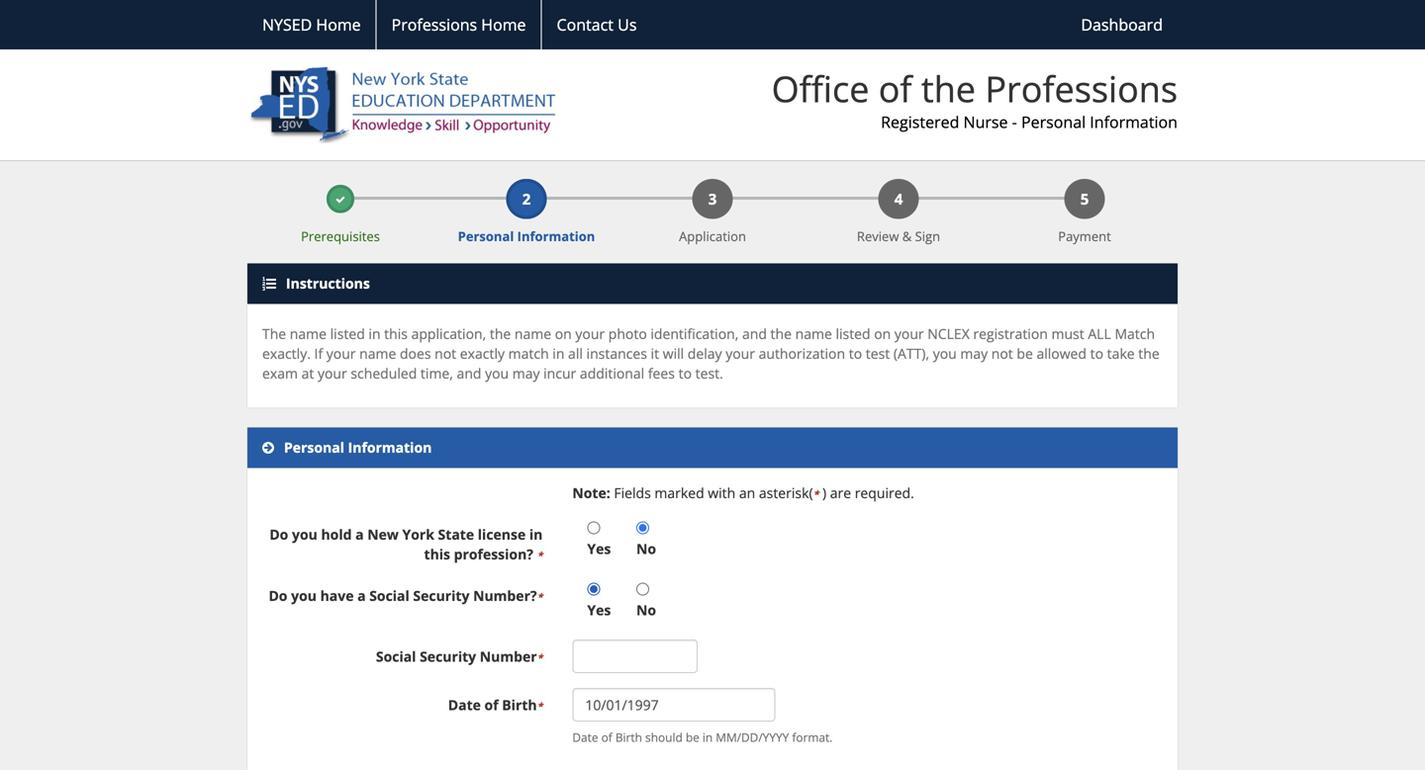 Task type: vqa. For each thing, say whether or not it's contained in the screenshot.
Match
yes



Task type: describe. For each thing, give the bounding box(es) containing it.
Yes radio
[[587, 584, 600, 596]]

delay
[[688, 345, 722, 363]]

review
[[857, 228, 899, 246]]

payment
[[1058, 228, 1111, 246]]

name up match
[[515, 325, 551, 344]]

all
[[568, 345, 583, 363]]

profession?
[[454, 546, 533, 564]]

social security number *
[[376, 648, 543, 667]]

of for *
[[485, 696, 498, 715]]

professions inside professions home link
[[392, 14, 477, 35]]

0 horizontal spatial be
[[686, 731, 700, 746]]

prerequisites link
[[247, 185, 433, 246]]

exam
[[262, 364, 298, 383]]

with
[[708, 484, 736, 503]]

nclex
[[928, 325, 970, 344]]

scheduled
[[351, 364, 417, 383]]

sign
[[915, 228, 940, 246]]

will
[[663, 345, 684, 363]]

dashboard link
[[1066, 0, 1178, 49]]

registered
[[881, 111, 959, 133]]

nurse
[[964, 111, 1008, 133]]

4
[[894, 189, 903, 210]]

do you have a social security number? *
[[269, 587, 543, 606]]

the
[[262, 325, 286, 344]]

1 horizontal spatial information
[[517, 228, 595, 246]]

of for should
[[601, 731, 612, 746]]

it
[[651, 345, 659, 363]]

date for date of birth should be in mm/dd/yyyy format.
[[572, 731, 598, 746]]

review & sign
[[857, 228, 940, 246]]

the up authorization
[[771, 325, 792, 344]]

2 listed from the left
[[836, 325, 871, 344]]

2 vertical spatial information
[[348, 439, 432, 457]]

date of birth *
[[448, 696, 543, 715]]

instances
[[586, 345, 647, 363]]

marked
[[655, 484, 704, 503]]

5
[[1080, 189, 1089, 210]]

2 on from the left
[[874, 325, 891, 344]]

fees
[[648, 364, 675, 383]]

1 horizontal spatial personal information
[[458, 228, 595, 246]]

the up exactly
[[490, 325, 511, 344]]

no for do you hold a new york state license in this profession?
[[636, 540, 656, 559]]

in left all
[[553, 345, 565, 363]]

note: fields marked with an asterisk( * ) are required.
[[572, 484, 914, 503]]

No radio
[[636, 522, 649, 535]]

license
[[478, 526, 526, 545]]

0 vertical spatial and
[[742, 325, 767, 344]]

asterisk(
[[759, 484, 813, 503]]

have
[[320, 587, 354, 606]]

2 not from the left
[[991, 345, 1013, 363]]

does
[[400, 345, 431, 363]]

in up scheduled
[[369, 325, 381, 344]]

allowed
[[1037, 345, 1087, 363]]

contact us
[[557, 14, 637, 35]]

0 horizontal spatial may
[[512, 364, 540, 383]]

nysed home
[[262, 14, 361, 35]]

hold
[[321, 526, 352, 545]]

you down exactly
[[485, 364, 509, 383]]

your down "if"
[[318, 364, 347, 383]]

identification,
[[651, 325, 739, 344]]

in right should
[[703, 731, 713, 746]]

test
[[866, 345, 890, 363]]

photo
[[608, 325, 647, 344]]

home for nysed home
[[316, 14, 361, 35]]

1 on from the left
[[555, 325, 572, 344]]

birth for date of birth *
[[502, 696, 537, 715]]

an
[[739, 484, 755, 503]]

state
[[438, 526, 474, 545]]

all
[[1088, 325, 1111, 344]]

name up authorization
[[795, 325, 832, 344]]

match
[[1115, 325, 1155, 344]]

at
[[301, 364, 314, 383]]

name up "if"
[[290, 325, 327, 344]]

are
[[830, 484, 851, 503]]

0 horizontal spatial personal information
[[284, 439, 432, 457]]

exactly
[[460, 345, 505, 363]]

2
[[522, 189, 531, 210]]

professions home
[[392, 14, 526, 35]]

&
[[902, 228, 912, 246]]

new
[[367, 526, 399, 545]]

0 horizontal spatial and
[[457, 364, 481, 383]]

0 vertical spatial social
[[369, 587, 410, 606]]

nysed
[[262, 14, 312, 35]]



Task type: locate. For each thing, give the bounding box(es) containing it.
a inside do you hold a new york state license in this profession? *
[[355, 526, 364, 545]]

2 home from the left
[[481, 14, 526, 35]]

1 vertical spatial a
[[357, 587, 366, 606]]

in right license
[[529, 526, 543, 545]]

1 horizontal spatial on
[[874, 325, 891, 344]]

may down nclex
[[960, 345, 988, 363]]

0 vertical spatial yes
[[587, 540, 611, 559]]

no down no radio
[[636, 540, 656, 559]]

you down nclex
[[933, 345, 957, 363]]

2 no from the top
[[636, 601, 656, 620]]

0 vertical spatial personal
[[1021, 111, 1086, 133]]

date left should
[[572, 731, 598, 746]]

1 vertical spatial no
[[636, 601, 656, 620]]

format.
[[792, 731, 833, 746]]

0 horizontal spatial not
[[435, 345, 456, 363]]

* down 'number'
[[537, 700, 543, 714]]

nysed home link
[[247, 0, 376, 49]]

2 horizontal spatial of
[[879, 64, 912, 113]]

of
[[879, 64, 912, 113], [485, 696, 498, 715], [601, 731, 612, 746]]

personal information down 2
[[458, 228, 595, 246]]

of for professions
[[879, 64, 912, 113]]

* inside social security number *
[[537, 652, 543, 666]]

1 not from the left
[[435, 345, 456, 363]]

do for do you hold a new york state license in this profession?
[[270, 526, 288, 545]]

* right profession?
[[537, 549, 543, 563]]

1 horizontal spatial professions
[[985, 64, 1178, 113]]

1 vertical spatial personal information
[[284, 439, 432, 457]]

0 horizontal spatial information
[[348, 439, 432, 457]]

)
[[822, 484, 826, 503]]

no for do you have a social security number?
[[636, 601, 656, 620]]

1 vertical spatial security
[[420, 648, 476, 667]]

personal information down scheduled
[[284, 439, 432, 457]]

mm/dd/yyyy
[[716, 731, 789, 746]]

0 vertical spatial may
[[960, 345, 988, 363]]

0 vertical spatial a
[[355, 526, 364, 545]]

0 horizontal spatial listed
[[330, 325, 365, 344]]

no
[[636, 540, 656, 559], [636, 601, 656, 620]]

this inside do you hold a new york state license in this profession? *
[[424, 546, 450, 564]]

may
[[960, 345, 988, 363], [512, 364, 540, 383]]

number
[[480, 648, 537, 667]]

must
[[1052, 325, 1084, 344]]

the
[[921, 64, 976, 113], [490, 325, 511, 344], [771, 325, 792, 344], [1138, 345, 1160, 363]]

No radio
[[636, 584, 649, 596]]

do left have
[[269, 587, 287, 606]]

be right should
[[686, 731, 700, 746]]

name
[[290, 325, 327, 344], [515, 325, 551, 344], [795, 325, 832, 344], [359, 345, 396, 363]]

this up does
[[384, 325, 408, 344]]

contact us link
[[541, 0, 652, 49]]

no down no option
[[636, 601, 656, 620]]

social
[[369, 587, 410, 606], [376, 648, 416, 667]]

do left hold
[[270, 526, 288, 545]]

check image
[[336, 195, 345, 205]]

1 listed from the left
[[330, 325, 365, 344]]

and down exactly
[[457, 364, 481, 383]]

a for new
[[355, 526, 364, 545]]

listed up test
[[836, 325, 871, 344]]

of right office
[[879, 64, 912, 113]]

you
[[933, 345, 957, 363], [485, 364, 509, 383], [292, 526, 318, 545], [291, 587, 317, 606]]

your right "if"
[[326, 345, 356, 363]]

* up date of birth *
[[537, 652, 543, 666]]

home right the nysed
[[316, 14, 361, 35]]

to left test
[[849, 345, 862, 363]]

birth for date of birth should be in mm/dd/yyyy format.
[[615, 731, 642, 746]]

the inside the office of the professions registered nurse - personal information
[[921, 64, 976, 113]]

* left yes option
[[537, 591, 543, 605]]

1 horizontal spatial to
[[849, 345, 862, 363]]

2 horizontal spatial personal
[[1021, 111, 1086, 133]]

information inside the office of the professions registered nurse - personal information
[[1090, 111, 1178, 133]]

-
[[1012, 111, 1017, 133]]

yes down yes option
[[587, 601, 611, 620]]

personal information
[[458, 228, 595, 246], [284, 439, 432, 457]]

1 vertical spatial of
[[485, 696, 498, 715]]

* inside date of birth *
[[537, 700, 543, 714]]

1 horizontal spatial may
[[960, 345, 988, 363]]

social right have
[[369, 587, 410, 606]]

arrow circle right image
[[262, 442, 274, 455]]

name up scheduled
[[359, 345, 396, 363]]

to down will on the left
[[679, 364, 692, 383]]

test.
[[695, 364, 723, 383]]

a
[[355, 526, 364, 545], [357, 587, 366, 606]]

*
[[813, 488, 819, 502], [537, 549, 543, 563], [537, 591, 543, 605], [537, 652, 543, 666], [537, 700, 543, 714]]

None text field
[[572, 641, 698, 674]]

application,
[[411, 325, 486, 344]]

security down do you hold a new york state license in this profession? *
[[413, 587, 470, 606]]

the name listed in this application, the name on your photo identification, and the name listed on your nclex registration must all match exactly. if your name does not exactly match in all instances it will delay your authorization to test (att), you may not be allowed to take the exam at your scheduled time, and you may incur additional fees to test.
[[262, 325, 1160, 383]]

0 horizontal spatial home
[[316, 14, 361, 35]]

yes
[[587, 540, 611, 559], [587, 601, 611, 620]]

professions inside the office of the professions registered nurse - personal information
[[985, 64, 1178, 113]]

information down scheduled
[[348, 439, 432, 457]]

your
[[575, 325, 605, 344], [895, 325, 924, 344], [326, 345, 356, 363], [726, 345, 755, 363], [318, 364, 347, 383]]

1 horizontal spatial birth
[[615, 731, 642, 746]]

note:
[[572, 484, 610, 503]]

information down 2
[[517, 228, 595, 246]]

your up all
[[575, 325, 605, 344]]

us
[[618, 14, 637, 35]]

MM/DD/YYYY text field
[[572, 689, 775, 723]]

1 vertical spatial do
[[269, 587, 287, 606]]

and up authorization
[[742, 325, 767, 344]]

to
[[849, 345, 862, 363], [1090, 345, 1104, 363], [679, 364, 692, 383]]

0 horizontal spatial date
[[448, 696, 481, 715]]

york
[[402, 526, 434, 545]]

2 vertical spatial personal
[[284, 439, 344, 457]]

this inside the name listed in this application, the name on your photo identification, and the name listed on your nclex registration must all match exactly. if your name does not exactly match in all instances it will delay your authorization to test (att), you may not be allowed to take the exam at your scheduled time, and you may incur additional fees to test.
[[384, 325, 408, 344]]

0 horizontal spatial of
[[485, 696, 498, 715]]

your up (att),
[[895, 325, 924, 344]]

3
[[708, 189, 717, 210]]

1 horizontal spatial listed
[[836, 325, 871, 344]]

home left contact
[[481, 14, 526, 35]]

0 horizontal spatial personal
[[284, 439, 344, 457]]

birth left should
[[615, 731, 642, 746]]

be inside the name listed in this application, the name on your photo identification, and the name listed on your nclex registration must all match exactly. if your name does not exactly match in all instances it will delay your authorization to test (att), you may not be allowed to take the exam at your scheduled time, and you may incur additional fees to test.
[[1017, 345, 1033, 363]]

prerequisites
[[301, 228, 380, 246]]

2 horizontal spatial information
[[1090, 111, 1178, 133]]

1 horizontal spatial this
[[424, 546, 450, 564]]

exactly.
[[262, 345, 311, 363]]

1 horizontal spatial of
[[601, 731, 612, 746]]

0 vertical spatial of
[[879, 64, 912, 113]]

professions
[[392, 14, 477, 35], [985, 64, 1178, 113]]

* left )
[[813, 488, 819, 502]]

listed
[[330, 325, 365, 344], [836, 325, 871, 344]]

1 vertical spatial may
[[512, 364, 540, 383]]

office of the professions registered nurse - personal information
[[772, 64, 1178, 133]]

you left have
[[291, 587, 317, 606]]

0 vertical spatial information
[[1090, 111, 1178, 133]]

1 no from the top
[[636, 540, 656, 559]]

home
[[316, 14, 361, 35], [481, 14, 526, 35]]

list ol image
[[262, 277, 276, 291]]

if
[[314, 345, 323, 363]]

on up all
[[555, 325, 572, 344]]

do
[[270, 526, 288, 545], [269, 587, 287, 606]]

yes for do you hold a new york state license in this profession?
[[587, 540, 611, 559]]

2 vertical spatial of
[[601, 731, 612, 746]]

a right have
[[357, 587, 366, 606]]

yes for do you have a social security number?
[[587, 601, 611, 620]]

1 horizontal spatial and
[[742, 325, 767, 344]]

social down do you have a social security number? *
[[376, 648, 416, 667]]

0 vertical spatial be
[[1017, 345, 1033, 363]]

date of birth should be in mm/dd/yyyy format.
[[572, 731, 833, 746]]

(att),
[[894, 345, 929, 363]]

date down social security number * at the bottom left of the page
[[448, 696, 481, 715]]

a for social
[[357, 587, 366, 606]]

0 vertical spatial this
[[384, 325, 408, 344]]

do for do you have a social security number?
[[269, 587, 287, 606]]

of left should
[[601, 731, 612, 746]]

may down match
[[512, 364, 540, 383]]

0 horizontal spatial birth
[[502, 696, 537, 715]]

not down the application,
[[435, 345, 456, 363]]

1 vertical spatial and
[[457, 364, 481, 383]]

application
[[679, 228, 746, 246]]

0 horizontal spatial on
[[555, 325, 572, 344]]

you left hold
[[292, 526, 318, 545]]

on up test
[[874, 325, 891, 344]]

this down the york
[[424, 546, 450, 564]]

1 home from the left
[[316, 14, 361, 35]]

to down all
[[1090, 345, 1104, 363]]

birth down 'number'
[[502, 696, 537, 715]]

be
[[1017, 345, 1033, 363], [686, 731, 700, 746]]

not down registration
[[991, 345, 1013, 363]]

information
[[1090, 111, 1178, 133], [517, 228, 595, 246], [348, 439, 432, 457]]

authorization
[[759, 345, 845, 363]]

your right delay
[[726, 345, 755, 363]]

1 horizontal spatial be
[[1017, 345, 1033, 363]]

1 vertical spatial professions
[[985, 64, 1178, 113]]

contact
[[557, 14, 614, 35]]

take
[[1107, 345, 1135, 363]]

of down 'number'
[[485, 696, 498, 715]]

the down the match
[[1138, 345, 1160, 363]]

1 horizontal spatial not
[[991, 345, 1013, 363]]

be down registration
[[1017, 345, 1033, 363]]

incur
[[544, 364, 576, 383]]

in inside do you hold a new york state license in this profession? *
[[529, 526, 543, 545]]

match
[[508, 345, 549, 363]]

1 vertical spatial yes
[[587, 601, 611, 620]]

* inside do you have a social security number? *
[[537, 591, 543, 605]]

you inside do you hold a new york state license in this profession? *
[[292, 526, 318, 545]]

0 horizontal spatial to
[[679, 364, 692, 383]]

yes down yes radio
[[587, 540, 611, 559]]

listed up scheduled
[[330, 325, 365, 344]]

on
[[555, 325, 572, 344], [874, 325, 891, 344]]

professions home link
[[376, 0, 541, 49]]

information down dashboard 'link'
[[1090, 111, 1178, 133]]

0 vertical spatial security
[[413, 587, 470, 606]]

Yes radio
[[587, 522, 600, 535]]

office
[[772, 64, 869, 113]]

and
[[742, 325, 767, 344], [457, 364, 481, 383]]

do you hold a new york state license in this profession? *
[[270, 526, 543, 564]]

0 vertical spatial do
[[270, 526, 288, 545]]

of inside the office of the professions registered nurse - personal information
[[879, 64, 912, 113]]

0 vertical spatial birth
[[502, 696, 537, 715]]

1 vertical spatial this
[[424, 546, 450, 564]]

date for date of birth *
[[448, 696, 481, 715]]

additional
[[580, 364, 645, 383]]

instructions
[[286, 274, 370, 293]]

do inside do you hold a new york state license in this profession? *
[[270, 526, 288, 545]]

* inside note: fields marked with an asterisk( * ) are required.
[[813, 488, 819, 502]]

2 horizontal spatial to
[[1090, 345, 1104, 363]]

1 vertical spatial date
[[572, 731, 598, 746]]

personal inside the office of the professions registered nurse - personal information
[[1021, 111, 1086, 133]]

1 vertical spatial information
[[517, 228, 595, 246]]

0 horizontal spatial professions
[[392, 14, 477, 35]]

a right hold
[[355, 526, 364, 545]]

1 vertical spatial be
[[686, 731, 700, 746]]

1 vertical spatial birth
[[615, 731, 642, 746]]

1 horizontal spatial date
[[572, 731, 598, 746]]

0 vertical spatial no
[[636, 540, 656, 559]]

1 horizontal spatial personal
[[458, 228, 514, 246]]

home for professions home
[[481, 14, 526, 35]]

the left -
[[921, 64, 976, 113]]

time,
[[421, 364, 453, 383]]

1 yes from the top
[[587, 540, 611, 559]]

required.
[[855, 484, 914, 503]]

fields
[[614, 484, 651, 503]]

1 vertical spatial personal
[[458, 228, 514, 246]]

birth
[[502, 696, 537, 715], [615, 731, 642, 746]]

* inside do you hold a new york state license in this profession? *
[[537, 549, 543, 563]]

date
[[448, 696, 481, 715], [572, 731, 598, 746]]

0 vertical spatial date
[[448, 696, 481, 715]]

security left 'number'
[[420, 648, 476, 667]]

dashboard
[[1081, 14, 1163, 35]]

1 horizontal spatial home
[[481, 14, 526, 35]]

0 horizontal spatial this
[[384, 325, 408, 344]]

security
[[413, 587, 470, 606], [420, 648, 476, 667]]

number?
[[473, 587, 537, 606]]

registration
[[973, 325, 1048, 344]]

1 vertical spatial social
[[376, 648, 416, 667]]

2 yes from the top
[[587, 601, 611, 620]]

0 vertical spatial professions
[[392, 14, 477, 35]]

0 vertical spatial personal information
[[458, 228, 595, 246]]

should
[[645, 731, 683, 746]]



